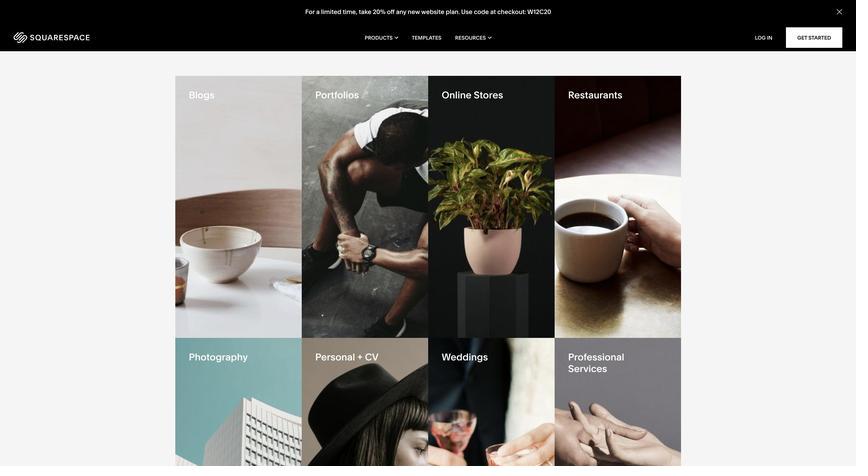 Task type: describe. For each thing, give the bounding box(es) containing it.
see all categories
[[393, 40, 464, 48]]

view templates for blogs
[[189, 316, 247, 325]]

photography
[[189, 352, 248, 363]]

checkout:
[[498, 8, 526, 16]]

personal + cv
[[316, 352, 379, 363]]

1 and from the left
[[380, 12, 393, 21]]

2 and from the left
[[501, 12, 515, 21]]

feel,
[[484, 12, 499, 21]]

squarespace logo link
[[14, 32, 180, 43]]

any
[[396, 8, 407, 16]]

all
[[407, 40, 419, 48]]

professional
[[569, 352, 625, 363]]

with
[[391, 3, 406, 12]]

get started with our award-winning designer templates and then customize the look, feel, and features to fit your business.
[[342, 3, 515, 30]]

code
[[474, 8, 489, 16]]

view templates for portfolios
[[316, 316, 374, 325]]

use
[[461, 8, 473, 16]]

get started link
[[787, 27, 843, 48]]

w12c20
[[528, 8, 551, 16]]

view restaurant templates image
[[555, 76, 681, 338]]

restaurants
[[569, 89, 623, 101]]

view for restaurants
[[569, 316, 586, 325]]

templates for portfolios
[[334, 316, 374, 325]]

winning
[[446, 3, 474, 12]]

templates link
[[412, 24, 442, 51]]

off
[[387, 8, 395, 16]]

for a limited time, take 20% off any new website plan. use code at checkout: w12c20
[[305, 8, 551, 16]]

then
[[395, 12, 411, 21]]

new
[[408, 8, 420, 16]]

view templates for restaurants
[[569, 316, 627, 325]]

products button
[[365, 24, 398, 51]]

squarespace logo image
[[14, 32, 90, 43]]

view templates link for portfolios
[[316, 316, 374, 325]]

online stores
[[442, 89, 504, 101]]

view personal and cv templates image
[[302, 338, 428, 466]]

log
[[756, 34, 766, 41]]

to
[[409, 21, 417, 30]]

the
[[452, 12, 463, 21]]

limited
[[321, 8, 341, 16]]

templates for online stores
[[461, 316, 500, 325]]

+
[[358, 352, 363, 363]]

resources button
[[455, 24, 492, 51]]

business.
[[445, 21, 478, 30]]

view portfolio templates image
[[302, 76, 428, 338]]



Task type: vqa. For each thing, say whether or not it's contained in the screenshot.
the
yes



Task type: locate. For each thing, give the bounding box(es) containing it.
and
[[380, 12, 393, 21], [501, 12, 515, 21]]

1 horizontal spatial get
[[798, 34, 808, 41]]

plan.
[[446, 8, 460, 16]]

view templates link for online stores
[[442, 316, 500, 325]]

features
[[378, 21, 408, 30]]

20%
[[373, 8, 386, 16]]

1 vertical spatial get
[[798, 34, 808, 41]]

get inside get started with our award-winning designer templates and then customize the look, feel, and features to fit your business.
[[349, 3, 362, 12]]

award-
[[421, 3, 446, 12]]

0 vertical spatial get
[[349, 3, 362, 12]]

resources
[[455, 34, 486, 41]]

log             in link
[[756, 34, 773, 41]]

services
[[569, 363, 608, 375]]

started
[[363, 3, 389, 12]]

1 view templates link from the left
[[189, 316, 247, 325]]

our
[[408, 3, 419, 12]]

3 view templates from the left
[[442, 316, 500, 325]]

fit
[[419, 21, 426, 30]]

templates for blogs
[[208, 316, 247, 325]]

personal
[[316, 352, 355, 363]]

4 view templates from the left
[[569, 316, 627, 325]]

blogs
[[189, 89, 215, 101]]

categories
[[421, 40, 464, 48]]

at
[[490, 8, 496, 16]]

2 view templates from the left
[[316, 316, 374, 325]]

view online stores templates image
[[428, 76, 555, 338]]

view templates
[[189, 316, 247, 325], [316, 316, 374, 325], [442, 316, 500, 325], [569, 316, 627, 325]]

view wedding templates image
[[428, 338, 555, 466]]

4 view from the left
[[569, 316, 586, 325]]

view templates for online stores
[[442, 316, 500, 325]]

view professional services templates image
[[555, 338, 681, 466]]

templates for restaurants
[[587, 316, 627, 325]]

website
[[421, 8, 445, 16]]

templates
[[412, 34, 442, 41], [208, 316, 247, 325], [334, 316, 374, 325], [461, 316, 500, 325], [587, 316, 627, 325]]

view
[[189, 316, 206, 325], [316, 316, 333, 325], [442, 316, 459, 325], [569, 316, 586, 325]]

0 horizontal spatial get
[[349, 3, 362, 12]]

2 view templates link from the left
[[316, 316, 374, 325]]

for
[[305, 8, 315, 16]]

1 view from the left
[[189, 316, 206, 325]]

see
[[393, 40, 405, 48]]

view for blogs
[[189, 316, 206, 325]]

get started
[[798, 34, 832, 41]]

professional services
[[569, 352, 625, 375]]

get for started
[[349, 3, 362, 12]]

get for started
[[798, 34, 808, 41]]

3 view from the left
[[442, 316, 459, 325]]

a
[[316, 8, 320, 16]]

started
[[809, 34, 832, 41]]

take
[[359, 8, 372, 16]]

time,
[[343, 8, 358, 16]]

templates
[[342, 12, 378, 21]]

products
[[365, 34, 393, 41]]

look,
[[465, 12, 482, 21]]

view for portfolios
[[316, 316, 333, 325]]

designer
[[476, 3, 508, 12]]

4 view templates link from the left
[[569, 316, 627, 325]]

1 horizontal spatial and
[[501, 12, 515, 21]]

2 view from the left
[[316, 316, 333, 325]]

in
[[768, 34, 773, 41]]

view for online stores
[[442, 316, 459, 325]]

view photography templates image
[[175, 338, 302, 466]]

1 view templates from the left
[[189, 316, 247, 325]]

cv
[[365, 352, 379, 363]]

get
[[349, 3, 362, 12], [798, 34, 808, 41]]

log             in
[[756, 34, 773, 41]]

customize
[[413, 12, 450, 21]]

view blog templates image
[[175, 76, 302, 338]]

3 view templates link from the left
[[442, 316, 500, 325]]

0 horizontal spatial and
[[380, 12, 393, 21]]

see all categories link
[[393, 40, 464, 49]]

view templates link for blogs
[[189, 316, 247, 325]]

your
[[427, 21, 443, 30]]

weddings
[[442, 352, 488, 363]]

portfolios
[[316, 89, 359, 101]]

view templates link for restaurants
[[569, 316, 627, 325]]

view templates link
[[189, 316, 247, 325], [316, 316, 374, 325], [442, 316, 500, 325], [569, 316, 627, 325]]



